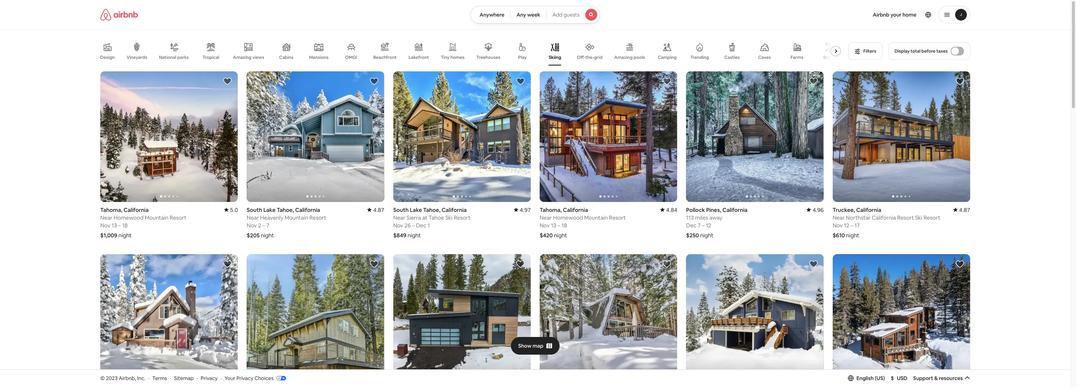 Task type: vqa. For each thing, say whether or not it's contained in the screenshot.
Gift Cards inside the Profile element
no



Task type: locate. For each thing, give the bounding box(es) containing it.
2 7 from the left
[[698, 222, 701, 229]]

near
[[100, 214, 112, 221], [247, 214, 259, 221], [540, 214, 552, 221], [393, 214, 405, 221], [833, 214, 845, 221]]

7 inside 'south lake tahoe, california near heavenly mountain resort nov 2 – 7 $205 night'
[[266, 222, 269, 229]]

© 2023 airbnb, inc. ·
[[100, 376, 149, 382]]

0 horizontal spatial homewood
[[114, 214, 144, 221]]

guests
[[564, 11, 580, 18]]

resort inside 'south lake tahoe, california near heavenly mountain resort nov 2 – 7 $205 night'
[[310, 214, 326, 221]]

california
[[124, 207, 149, 214], [295, 207, 320, 214], [563, 207, 588, 214], [723, 207, 748, 214], [442, 207, 467, 214], [856, 207, 882, 214], [872, 214, 896, 221]]

dec inside pollock pines, california 113 miles away dec 7 – 12 $250 night
[[686, 222, 697, 229]]

1 7 from the left
[[266, 222, 269, 229]]

tahoma, right the 4.97
[[540, 207, 562, 214]]

2 ski from the left
[[915, 214, 923, 221]]

camping
[[658, 55, 677, 60]]

4 near from the left
[[393, 214, 405, 221]]

1 horizontal spatial 12
[[844, 222, 850, 229]]

1 homewood from the left
[[114, 214, 144, 221]]

tahoe,
[[277, 207, 294, 214], [423, 207, 441, 214]]

0 horizontal spatial 4.87 out of 5 average rating image
[[367, 207, 384, 214]]

near for tahoma, california near homewood mountain resort nov 13 – 18 $1,009 night
[[100, 214, 112, 221]]

nov inside tahoma, california near homewood mountain resort nov 13 – 18 $420 night
[[540, 222, 550, 229]]

tahoe, inside the south lake tahoe, california near sierra at tahoe ski resort nov 26 – dec 1 $849 night
[[423, 207, 441, 214]]

tahoe
[[429, 214, 444, 221]]

1 horizontal spatial lake
[[410, 207, 422, 214]]

5 near from the left
[[833, 214, 845, 221]]

1 night from the left
[[118, 232, 132, 239]]

california inside the south lake tahoe, california near sierra at tahoe ski resort nov 26 – dec 1 $849 night
[[442, 207, 467, 214]]

night right $250
[[700, 232, 714, 239]]

near inside tahoma, california near homewood mountain resort nov 13 – 18 $420 night
[[540, 214, 552, 221]]

$
[[891, 376, 894, 382]]

tahoe, up tahoe
[[423, 207, 441, 214]]

tahoma,
[[100, 207, 122, 214], [540, 207, 562, 214]]

nov
[[100, 222, 110, 229], [247, 222, 257, 229], [540, 222, 550, 229], [393, 222, 403, 229], [833, 222, 843, 229]]

1 horizontal spatial tahoe,
[[423, 207, 441, 214]]

4 – from the left
[[702, 222, 705, 229]]

1 lake from the left
[[263, 207, 276, 214]]

amazing left views
[[233, 54, 252, 60]]

1 12 from the left
[[706, 222, 711, 229]]

5 nov from the left
[[833, 222, 843, 229]]

lake inside 'south lake tahoe, california near heavenly mountain resort nov 2 – 7 $205 night'
[[263, 207, 276, 214]]

castles
[[725, 55, 740, 60]]

1
[[428, 222, 430, 229]]

2 4.87 from the left
[[959, 207, 971, 214]]

mansions
[[309, 55, 329, 60]]

1 – from the left
[[118, 222, 121, 229]]

0 horizontal spatial 13
[[112, 222, 117, 229]]

near for tahoma, california near homewood mountain resort nov 13 – 18 $420 night
[[540, 214, 552, 221]]

inc.
[[137, 376, 145, 382]]

resources
[[939, 376, 963, 382]]

near up "26"
[[393, 214, 405, 221]]

night right $1,009
[[118, 232, 132, 239]]

anywhere button
[[470, 6, 511, 24]]

heavenly
[[260, 214, 283, 221]]

lake up sierra
[[410, 207, 422, 214]]

0 horizontal spatial tahoe,
[[277, 207, 294, 214]]

vineyards
[[127, 55, 147, 60]]

tahoma, up $1,009
[[100, 207, 122, 214]]

2 4.87 out of 5 average rating image from the left
[[953, 207, 971, 214]]

lake inside the south lake tahoe, california near sierra at tahoe ski resort nov 26 – dec 1 $849 night
[[410, 207, 422, 214]]

4 resort from the left
[[454, 214, 471, 221]]

english
[[857, 376, 874, 382]]

near down truckee,
[[833, 214, 845, 221]]

night inside 'south lake tahoe, california near heavenly mountain resort nov 2 – 7 $205 night'
[[261, 232, 274, 239]]

6 – from the left
[[851, 222, 854, 229]]

1 horizontal spatial 7
[[698, 222, 701, 229]]

mountain for tahoma, california near homewood mountain resort nov 13 – 18 $420 night
[[584, 214, 608, 221]]

18 for $420
[[562, 222, 567, 229]]

group
[[100, 37, 844, 66], [100, 72, 238, 202], [247, 72, 384, 202], [393, 72, 531, 202], [540, 72, 678, 202], [686, 72, 824, 202], [833, 72, 971, 202], [100, 255, 238, 385], [247, 255, 384, 385], [393, 255, 531, 385], [540, 255, 678, 385], [686, 255, 824, 385], [833, 255, 971, 385]]

0 horizontal spatial lake
[[263, 207, 276, 214]]

3 mountain from the left
[[584, 214, 608, 221]]

tahoma, for tahoma, california near homewood mountain resort nov 13 – 18 $1,009 night
[[100, 207, 122, 214]]

none search field containing anywhere
[[470, 6, 600, 24]]

mountain
[[145, 214, 169, 221], [285, 214, 308, 221], [584, 214, 608, 221]]

tahoma, for tahoma, california near homewood mountain resort nov 13 – 18 $420 night
[[540, 207, 562, 214]]

4.87
[[373, 207, 384, 214], [959, 207, 971, 214]]

2 lake from the left
[[410, 207, 422, 214]]

show map
[[518, 343, 544, 350]]

pools
[[634, 55, 645, 60]]

1 dec from the left
[[686, 222, 697, 229]]

0 horizontal spatial mountain
[[145, 214, 169, 221]]

night inside tahoma, california near homewood mountain resort nov 13 – 18 $420 night
[[554, 232, 567, 239]]

pollock pines, california 113 miles away dec 7 – 12 $250 night
[[686, 207, 748, 239]]

2 mountain from the left
[[285, 214, 308, 221]]

near inside tahoma, california near homewood mountain resort nov 13 – 18 $1,009 night
[[100, 214, 112, 221]]

1 vertical spatial add to wishlist: truckee, california image
[[663, 260, 672, 269]]

13 for $420
[[551, 222, 557, 229]]

dec
[[686, 222, 697, 229], [416, 222, 426, 229]]

nov up $1,009
[[100, 222, 110, 229]]

1 horizontal spatial add to wishlist: south lake tahoe, california image
[[370, 77, 379, 86]]

1 mountain from the left
[[145, 214, 169, 221]]

2 horizontal spatial mountain
[[584, 214, 608, 221]]

0 horizontal spatial 18
[[122, 222, 128, 229]]

miles
[[695, 214, 708, 221]]

home
[[903, 11, 917, 18]]

· right 'inc.'
[[148, 376, 149, 382]]

$849
[[393, 232, 407, 239]]

1 13 from the left
[[112, 222, 117, 229]]

amazing left the pools
[[614, 55, 633, 60]]

near up '2'
[[247, 214, 259, 221]]

amazing
[[233, 54, 252, 60], [614, 55, 633, 60]]

mountain inside 'south lake tahoe, california near heavenly mountain resort nov 2 – 7 $205 night'
[[285, 214, 308, 221]]

privacy right "your"
[[237, 376, 253, 382]]

any week
[[517, 11, 540, 18]]

3 resort from the left
[[609, 214, 626, 221]]

2 tahoe, from the left
[[423, 207, 441, 214]]

7 right '2'
[[266, 222, 269, 229]]

dec left 1
[[416, 222, 426, 229]]

farms
[[791, 55, 803, 60]]

south inside 'south lake tahoe, california near heavenly mountain resort nov 2 – 7 $205 night'
[[247, 207, 262, 214]]

south up sierra
[[393, 207, 409, 214]]

$250
[[686, 232, 699, 239]]

5.0
[[230, 207, 238, 214]]

2023
[[106, 376, 118, 382]]

1 horizontal spatial privacy
[[237, 376, 253, 382]]

support & resources button
[[914, 376, 971, 382]]

1 horizontal spatial mountain
[[285, 214, 308, 221]]

2 – from the left
[[262, 222, 265, 229]]

&
[[935, 376, 938, 382]]

anywhere
[[480, 11, 505, 18]]

0 horizontal spatial 4.87
[[373, 207, 384, 214]]

your
[[891, 11, 902, 18]]

1 vertical spatial add to wishlist: south lake tahoe, california image
[[223, 260, 232, 269]]

6 night from the left
[[846, 232, 859, 239]]

4.87 out of 5 average rating image
[[367, 207, 384, 214], [953, 207, 971, 214]]

1 near from the left
[[100, 214, 112, 221]]

lake for heavenly
[[263, 207, 276, 214]]

1 tahoe, from the left
[[277, 207, 294, 214]]

2 tahoma, from the left
[[540, 207, 562, 214]]

at
[[422, 214, 428, 221]]

homewood inside tahoma, california near homewood mountain resort nov 13 – 18 $420 night
[[553, 214, 583, 221]]

1 horizontal spatial south
[[393, 207, 409, 214]]

13 inside tahoma, california near homewood mountain resort nov 13 – 18 $420 night
[[551, 222, 557, 229]]

night inside tahoma, california near homewood mountain resort nov 13 – 18 $1,009 night
[[118, 232, 132, 239]]

1 horizontal spatial amazing
[[614, 55, 633, 60]]

tahoma, california near homewood mountain resort nov 13 – 18 $1,009 night
[[100, 207, 186, 239]]

2 18 from the left
[[562, 222, 567, 229]]

lakefront
[[409, 55, 429, 60]]

4 night from the left
[[700, 232, 714, 239]]

None search field
[[470, 6, 600, 24]]

nov left '2'
[[247, 222, 257, 229]]

13 inside tahoma, california near homewood mountain resort nov 13 – 18 $1,009 night
[[112, 222, 117, 229]]

3 near from the left
[[540, 214, 552, 221]]

tahoma, inside tahoma, california near homewood mountain resort nov 13 – 18 $1,009 night
[[100, 207, 122, 214]]

7 inside pollock pines, california 113 miles away dec 7 – 12 $250 night
[[698, 222, 701, 229]]

truckee,
[[833, 207, 855, 214]]

beachfront
[[373, 55, 397, 60]]

1 horizontal spatial 13
[[551, 222, 557, 229]]

2 resort from the left
[[310, 214, 326, 221]]

4 nov from the left
[[393, 222, 403, 229]]

3 – from the left
[[558, 222, 561, 229]]

nov up $420
[[540, 222, 550, 229]]

0 horizontal spatial ski
[[445, 214, 453, 221]]

south
[[247, 207, 262, 214], [393, 207, 409, 214]]

1 tahoma, from the left
[[100, 207, 122, 214]]

tahoma, california near homewood mountain resort nov 13 – 18 $420 night
[[540, 207, 626, 239]]

12 left 17
[[844, 222, 850, 229]]

· left "your"
[[221, 376, 222, 382]]

18 inside tahoma, california near homewood mountain resort nov 13 – 18 $420 night
[[562, 222, 567, 229]]

2 homewood from the left
[[553, 214, 583, 221]]

tahoe, for mountain
[[277, 207, 294, 214]]

0 horizontal spatial tahoma,
[[100, 207, 122, 214]]

mountain inside tahoma, california near homewood mountain resort nov 13 – 18 $420 night
[[584, 214, 608, 221]]

0 horizontal spatial add to wishlist: south lake tahoe, california image
[[223, 260, 232, 269]]

1 south from the left
[[247, 207, 262, 214]]

1 4.87 from the left
[[373, 207, 384, 214]]

4.87 for truckee, california near northstar california resort ski resort nov 12 – 17 $610 night
[[959, 207, 971, 214]]

2 nov from the left
[[247, 222, 257, 229]]

near inside 'south lake tahoe, california near heavenly mountain resort nov 2 – 7 $205 night'
[[247, 214, 259, 221]]

1 nov from the left
[[100, 222, 110, 229]]

2 13 from the left
[[551, 222, 557, 229]]

1 horizontal spatial 4.87
[[959, 207, 971, 214]]

homewood
[[114, 214, 144, 221], [553, 214, 583, 221]]

treehouses
[[476, 55, 500, 60]]

1 privacy from the left
[[201, 376, 218, 382]]

add to wishlist: olympic valley, california image
[[516, 260, 525, 269]]

off-the-grid
[[577, 54, 603, 60]]

near up $1,009
[[100, 214, 112, 221]]

1 horizontal spatial 4.87 out of 5 average rating image
[[953, 207, 971, 214]]

add to wishlist: truckee, california image
[[956, 77, 965, 86], [663, 260, 672, 269]]

1 horizontal spatial tahoma,
[[540, 207, 562, 214]]

northstar
[[846, 214, 871, 221]]

any week button
[[510, 6, 547, 24]]

privacy left "your"
[[201, 376, 218, 382]]

2 near from the left
[[247, 214, 259, 221]]

night down 17
[[846, 232, 859, 239]]

south up '2'
[[247, 207, 262, 214]]

mountain inside tahoma, california near homewood mountain resort nov 13 – 18 $1,009 night
[[145, 214, 169, 221]]

18
[[122, 222, 128, 229], [562, 222, 567, 229]]

3 nov from the left
[[540, 222, 550, 229]]

· left privacy "link" on the left bottom of page
[[197, 376, 198, 382]]

ski inside "truckee, california near northstar california resort ski resort nov 12 – 17 $610 night"
[[915, 214, 923, 221]]

2 12 from the left
[[844, 222, 850, 229]]

1 ski from the left
[[445, 214, 453, 221]]

display total before taxes button
[[889, 42, 971, 60]]

13 for $1,009
[[112, 222, 117, 229]]

$610
[[833, 232, 845, 239]]

1 horizontal spatial ski
[[915, 214, 923, 221]]

national parks
[[159, 54, 189, 60]]

nov up $610
[[833, 222, 843, 229]]

south inside the south lake tahoe, california near sierra at tahoe ski resort nov 26 – dec 1 $849 night
[[393, 207, 409, 214]]

2 south from the left
[[393, 207, 409, 214]]

0 horizontal spatial 12
[[706, 222, 711, 229]]

near for truckee, california near northstar california resort ski resort nov 12 – 17 $610 night
[[833, 214, 845, 221]]

lake up heavenly
[[263, 207, 276, 214]]

south lake tahoe, california near heavenly mountain resort nov 2 – 7 $205 night
[[247, 207, 326, 239]]

13 up $1,009
[[112, 222, 117, 229]]

your privacy choices link
[[225, 376, 286, 383]]

airbnb your home link
[[869, 7, 921, 22]]

0 vertical spatial add to wishlist: truckee, california image
[[956, 77, 965, 86]]

· right terms link
[[170, 376, 171, 382]]

homewood inside tahoma, california near homewood mountain resort nov 13 – 18 $1,009 night
[[114, 214, 144, 221]]

0 horizontal spatial privacy
[[201, 376, 218, 382]]

1 horizontal spatial dec
[[686, 222, 697, 229]]

12 inside pollock pines, california 113 miles away dec 7 – 12 $250 night
[[706, 222, 711, 229]]

tahoma, inside tahoma, california near homewood mountain resort nov 13 – 18 $420 night
[[540, 207, 562, 214]]

night down '2'
[[261, 232, 274, 239]]

california inside tahoma, california near homewood mountain resort nov 13 – 18 $420 night
[[563, 207, 588, 214]]

4 · from the left
[[221, 376, 222, 382]]

5 resort from the left
[[897, 214, 914, 221]]

add to wishlist: pollock pines, california image
[[809, 77, 818, 86]]

nov left "26"
[[393, 222, 403, 229]]

2 dec from the left
[[416, 222, 426, 229]]

1 horizontal spatial 18
[[562, 222, 567, 229]]

tahoe, inside 'south lake tahoe, california near heavenly mountain resort nov 2 – 7 $205 night'
[[277, 207, 294, 214]]

1 resort from the left
[[170, 214, 186, 221]]

13 up $420
[[551, 222, 557, 229]]

add to wishlist: south lake tahoe, california image
[[516, 77, 525, 86]]

7 down miles
[[698, 222, 701, 229]]

0 vertical spatial add to wishlist: south lake tahoe, california image
[[370, 77, 379, 86]]

boats
[[824, 55, 836, 60]]

–
[[118, 222, 121, 229], [262, 222, 265, 229], [558, 222, 561, 229], [702, 222, 705, 229], [412, 222, 415, 229], [851, 222, 854, 229]]

2 night from the left
[[261, 232, 274, 239]]

·
[[148, 376, 149, 382], [170, 376, 171, 382], [197, 376, 198, 382], [221, 376, 222, 382]]

night down "26"
[[408, 232, 421, 239]]

0 horizontal spatial south
[[247, 207, 262, 214]]

0 horizontal spatial amazing
[[233, 54, 252, 60]]

5 – from the left
[[412, 222, 415, 229]]

5 night from the left
[[408, 232, 421, 239]]

night right $420
[[554, 232, 567, 239]]

near inside "truckee, california near northstar california resort ski resort nov 12 – 17 $610 night"
[[833, 214, 845, 221]]

3 night from the left
[[554, 232, 567, 239]]

12 down miles
[[706, 222, 711, 229]]

tahoe, up heavenly
[[277, 207, 294, 214]]

1 4.87 out of 5 average rating image from the left
[[367, 207, 384, 214]]

12
[[706, 222, 711, 229], [844, 222, 850, 229]]

0 horizontal spatial 7
[[266, 222, 269, 229]]

trending
[[691, 55, 709, 60]]

caves
[[758, 55, 771, 60]]

12 inside "truckee, california near northstar california resort ski resort nov 12 – 17 $610 night"
[[844, 222, 850, 229]]

18 inside tahoma, california near homewood mountain resort nov 13 – 18 $1,009 night
[[122, 222, 128, 229]]

dec down 113
[[686, 222, 697, 229]]

0 horizontal spatial dec
[[416, 222, 426, 229]]

dec inside the south lake tahoe, california near sierra at tahoe ski resort nov 26 – dec 1 $849 night
[[416, 222, 426, 229]]

1 18 from the left
[[122, 222, 128, 229]]

night
[[118, 232, 132, 239], [261, 232, 274, 239], [554, 232, 567, 239], [700, 232, 714, 239], [408, 232, 421, 239], [846, 232, 859, 239]]

privacy link
[[201, 376, 218, 382]]

near up $420
[[540, 214, 552, 221]]

©
[[100, 376, 105, 382]]

nov inside the south lake tahoe, california near sierra at tahoe ski resort nov 26 – dec 1 $849 night
[[393, 222, 403, 229]]

add to wishlist: south lake tahoe, california image
[[370, 77, 379, 86], [223, 260, 232, 269]]

truckee, california near northstar california resort ski resort nov 12 – 17 $610 night
[[833, 207, 941, 239]]

– inside 'south lake tahoe, california near heavenly mountain resort nov 2 – 7 $205 night'
[[262, 222, 265, 229]]

resort inside tahoma, california near homewood mountain resort nov 13 – 18 $1,009 night
[[170, 214, 186, 221]]

$420
[[540, 232, 553, 239]]

1 horizontal spatial homewood
[[553, 214, 583, 221]]

night inside "truckee, california near northstar california resort ski resort nov 12 – 17 $610 night"
[[846, 232, 859, 239]]



Task type: describe. For each thing, give the bounding box(es) containing it.
2
[[258, 222, 261, 229]]

resort inside the south lake tahoe, california near sierra at tahoe ski resort nov 26 – dec 1 $849 night
[[454, 214, 471, 221]]

5.0 out of 5 average rating image
[[224, 207, 238, 214]]

terms link
[[152, 376, 167, 382]]

add to wishlist: tahoma, california image
[[223, 77, 232, 86]]

4.96
[[813, 207, 824, 214]]

add to wishlist: tahoe city, california image
[[370, 260, 379, 269]]

design
[[100, 55, 115, 60]]

california inside 'south lake tahoe, california near heavenly mountain resort nov 2 – 7 $205 night'
[[295, 207, 320, 214]]

add to wishlist: kirkwood, california image
[[956, 260, 965, 269]]

support & resources
[[914, 376, 963, 382]]

terms · sitemap · privacy ·
[[152, 376, 222, 382]]

tropical
[[203, 55, 219, 60]]

views
[[252, 54, 264, 60]]

amazing for amazing views
[[233, 54, 252, 60]]

17
[[855, 222, 860, 229]]

1 · from the left
[[148, 376, 149, 382]]

map
[[533, 343, 544, 350]]

12 for –
[[706, 222, 711, 229]]

week
[[527, 11, 540, 18]]

add
[[553, 11, 563, 18]]

4.87 out of 5 average rating image for south lake tahoe, california near heavenly mountain resort nov 2 – 7 $205 night
[[367, 207, 384, 214]]

4.97 out of 5 average rating image
[[514, 207, 531, 214]]

1 horizontal spatial add to wishlist: truckee, california image
[[956, 77, 965, 86]]

– inside tahoma, california near homewood mountain resort nov 13 – 18 $420 night
[[558, 222, 561, 229]]

before
[[922, 48, 936, 54]]

airbnb,
[[119, 376, 136, 382]]

2 · from the left
[[170, 376, 171, 382]]

amazing for amazing pools
[[614, 55, 633, 60]]

total
[[911, 48, 921, 54]]

south for heavenly
[[247, 207, 262, 214]]

– inside "truckee, california near northstar california resort ski resort nov 12 – 17 $610 night"
[[851, 222, 854, 229]]

homewood for $1,009
[[114, 214, 144, 221]]

south lake tahoe, california near sierra at tahoe ski resort nov 26 – dec 1 $849 night
[[393, 207, 471, 239]]

4.87 out of 5 average rating image for truckee, california near northstar california resort ski resort nov 12 – 17 $610 night
[[953, 207, 971, 214]]

away
[[710, 214, 723, 221]]

– inside the south lake tahoe, california near sierra at tahoe ski resort nov 26 – dec 1 $849 night
[[412, 222, 415, 229]]

resort inside tahoma, california near homewood mountain resort nov 13 – 18 $420 night
[[609, 214, 626, 221]]

12 for nov
[[844, 222, 850, 229]]

26
[[405, 222, 411, 229]]

profile element
[[609, 0, 971, 29]]

tahoe, for at
[[423, 207, 441, 214]]

the-
[[586, 54, 594, 60]]

add to wishlist: tahoe vista, california image
[[809, 260, 818, 269]]

taxes
[[937, 48, 948, 54]]

tiny
[[441, 55, 450, 60]]

choices
[[255, 376, 274, 382]]

mountain for tahoma, california near homewood mountain resort nov 13 – 18 $1,009 night
[[145, 214, 169, 221]]

usd
[[897, 376, 908, 382]]

0 horizontal spatial add to wishlist: truckee, california image
[[663, 260, 672, 269]]

night inside pollock pines, california 113 miles away dec 7 – 12 $250 night
[[700, 232, 714, 239]]

show map button
[[511, 338, 560, 355]]

amazing pools
[[614, 55, 645, 60]]

sitemap link
[[174, 376, 194, 382]]

$ usd
[[891, 376, 908, 382]]

2 privacy from the left
[[237, 376, 253, 382]]

18 for $1,009
[[122, 222, 128, 229]]

omg!
[[345, 55, 357, 60]]

english (us) button
[[848, 376, 885, 382]]

nov inside 'south lake tahoe, california near heavenly mountain resort nov 2 – 7 $205 night'
[[247, 222, 257, 229]]

tiny homes
[[441, 55, 465, 60]]

4.87 for south lake tahoe, california near heavenly mountain resort nov 2 – 7 $205 night
[[373, 207, 384, 214]]

homewood for $420
[[553, 214, 583, 221]]

$1,009
[[100, 232, 117, 239]]

california inside tahoma, california near homewood mountain resort nov 13 – 18 $1,009 night
[[124, 207, 149, 214]]

$205
[[247, 232, 260, 239]]

pollock
[[686, 207, 705, 214]]

3 · from the left
[[197, 376, 198, 382]]

6 resort from the left
[[924, 214, 941, 221]]

english (us)
[[857, 376, 885, 382]]

add guests
[[553, 11, 580, 18]]

4.97
[[520, 207, 531, 214]]

group containing national parks
[[100, 37, 844, 66]]

filters
[[864, 48, 876, 54]]

– inside pollock pines, california 113 miles away dec 7 – 12 $250 night
[[702, 222, 705, 229]]

display
[[895, 48, 910, 54]]

add guests button
[[546, 6, 600, 24]]

skiing
[[549, 55, 561, 60]]

ski inside the south lake tahoe, california near sierra at tahoe ski resort nov 26 – dec 1 $849 night
[[445, 214, 453, 221]]

play
[[518, 55, 527, 60]]

south for sierra
[[393, 207, 409, 214]]

add to wishlist: tahoma, california image
[[663, 77, 672, 86]]

pines,
[[706, 207, 722, 214]]

grid
[[594, 54, 603, 60]]

nov inside "truckee, california near northstar california resort ski resort nov 12 – 17 $610 night"
[[833, 222, 843, 229]]

(us)
[[875, 376, 885, 382]]

4.84 out of 5 average rating image
[[660, 207, 678, 214]]

terms
[[152, 376, 167, 382]]

lake for sierra
[[410, 207, 422, 214]]

airbnb your home
[[873, 11, 917, 18]]

national
[[159, 54, 176, 60]]

filters button
[[849, 42, 883, 60]]

any
[[517, 11, 526, 18]]

sitemap
[[174, 376, 194, 382]]

support
[[914, 376, 933, 382]]

sierra
[[407, 214, 421, 221]]

113
[[686, 214, 694, 221]]

your privacy choices
[[225, 376, 274, 382]]

night inside the south lake tahoe, california near sierra at tahoe ski resort nov 26 – dec 1 $849 night
[[408, 232, 421, 239]]

display total before taxes
[[895, 48, 948, 54]]

airbnb
[[873, 11, 890, 18]]

parks
[[177, 54, 189, 60]]

your
[[225, 376, 235, 382]]

homes
[[451, 55, 465, 60]]

– inside tahoma, california near homewood mountain resort nov 13 – 18 $1,009 night
[[118, 222, 121, 229]]

near inside the south lake tahoe, california near sierra at tahoe ski resort nov 26 – dec 1 $849 night
[[393, 214, 405, 221]]

nov inside tahoma, california near homewood mountain resort nov 13 – 18 $1,009 night
[[100, 222, 110, 229]]

amazing views
[[233, 54, 264, 60]]

california inside pollock pines, california 113 miles away dec 7 – 12 $250 night
[[723, 207, 748, 214]]

4.96 out of 5 average rating image
[[807, 207, 824, 214]]



